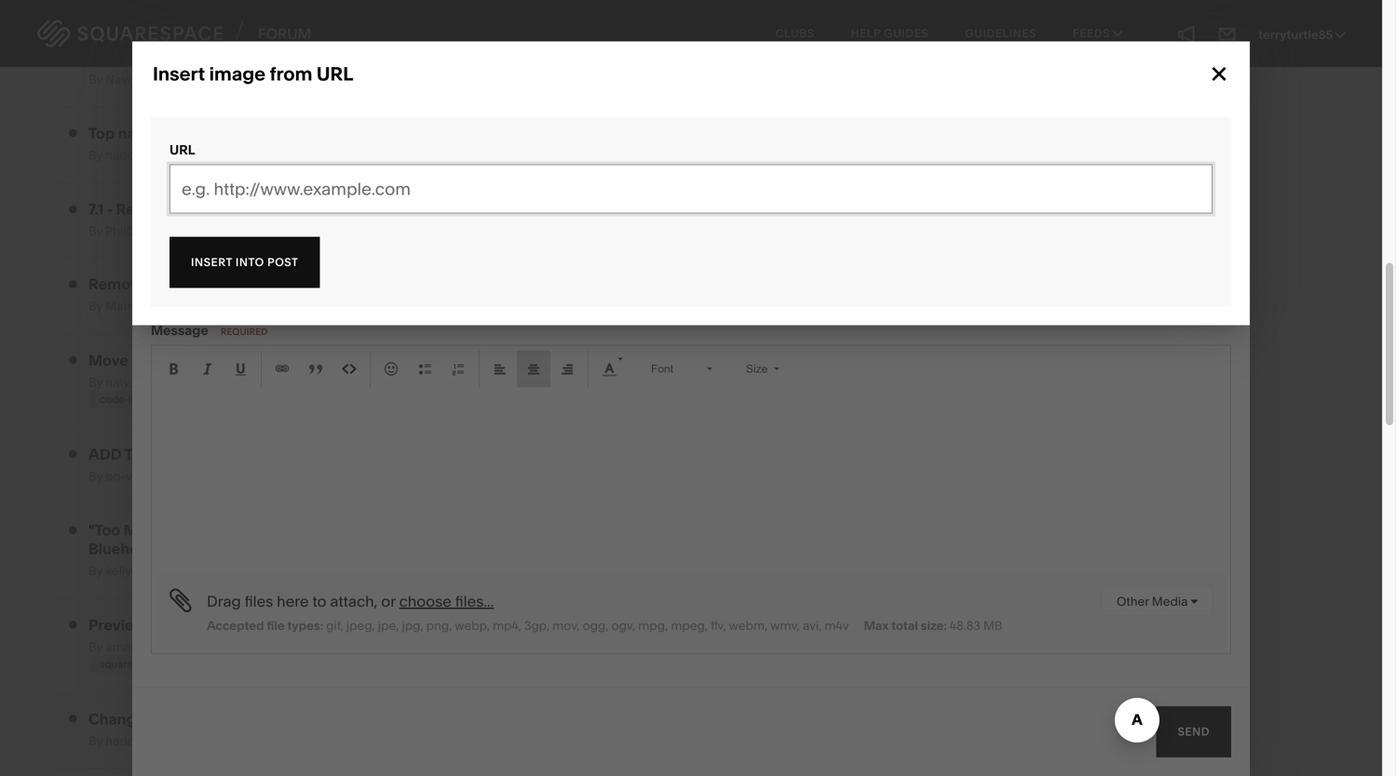 Task type: vqa. For each thing, say whether or not it's contained in the screenshot.
Like image associated with 2 others
no



Task type: locate. For each thing, give the bounding box(es) containing it.
1 vertical spatial footer
[[402, 299, 431, 312]]

site design & styles link for 7.1 - reducing spacing between sections
[[309, 224, 421, 239]]

insert into post button
[[170, 237, 320, 288]]

to for attach,
[[312, 593, 327, 611]]

None text field
[[162, 180, 176, 199], [151, 253, 1232, 302], [162, 180, 176, 199], [151, 253, 1232, 302]]

0 vertical spatial pages & content link
[[238, 72, 333, 87]]

mpg,
[[638, 619, 668, 634]]

2 harlowbogie from the top
[[106, 735, 178, 749]]

avi,
[[803, 619, 822, 634]]

naty up code-
[[106, 375, 129, 390]]

2 vertical spatial pages
[[238, 564, 273, 579]]

site down sections at top
[[309, 224, 330, 239]]

site design & styles link down sections at top
[[309, 224, 421, 239]]

pages & content link down move booqable "add to cart" button to a different location link
[[253, 375, 347, 390]]

replies right 13
[[605, 204, 644, 219]]

0 vertical spatial 3
[[602, 147, 609, 161]]

2 vertical spatial site design & styles link
[[277, 640, 390, 655]]

2 views from the top
[[611, 298, 644, 313]]

& inside previewed my site in 7.1 and it looks really wonky. by amandaclairef , 9 hours ago in site design & styles squarespace-7.0
[[345, 640, 353, 655]]

5 by from the top
[[88, 375, 103, 390]]

2 replies 76 views
[[595, 365, 644, 398]]

0 vertical spatial insert
[[153, 62, 205, 85]]

1 horizontal spatial 17
[[598, 648, 609, 663]]

under
[[335, 48, 377, 66], [272, 275, 315, 294]]

1 harlowbogie from the top
[[106, 148, 178, 163]]

views right 76
[[611, 383, 644, 398]]

site inside the 7.1 - reducing spacing between sections by philcorleyphoto , august 19, 2020 in site design & styles
[[309, 224, 330, 239]]

go to first unread post image left 'previewed'
[[69, 621, 77, 630]]

& down sections at top
[[376, 224, 384, 239]]

0 horizontal spatial navigation
[[118, 124, 194, 143]]

code image
[[342, 362, 357, 377]]

announcement
[[224, 446, 355, 464]]

hover inside change one instance of button hover color by harlowbogie
[[313, 711, 353, 729]]

0 vertical spatial 7.1
[[88, 200, 104, 219]]

replies
[[605, 204, 644, 219], [605, 365, 644, 380]]

0 vertical spatial url
[[317, 62, 354, 85]]

compose
[[153, 62, 240, 85]]

1 vertical spatial at
[[200, 470, 211, 484]]

pages inside move booqable "add to cart" button to a different location by naty , friday at 12:23  pm in pages & content code-injection
[[253, 375, 288, 390]]

caret down image left bell image
[[1113, 27, 1123, 39]]

hover up by harlowbogie , 1 hour ago in blocks
[[197, 124, 238, 143]]

go to first unread post image left "too
[[69, 526, 77, 535]]

go to first unread post image for change one instance of button hover color
[[69, 715, 77, 724]]

0 horizontal spatial 7.1
[[88, 200, 104, 219]]

content up here in the bottom left of the page
[[287, 564, 333, 579]]

1 vertical spatial button
[[297, 352, 346, 370]]

in down styling
[[245, 148, 255, 163]]

navigation link
[[308, 145, 381, 164]]

views right 1.1k
[[611, 298, 644, 313]]

naty link up code-
[[106, 375, 129, 390]]

navigation up by harlowbogie , 1 hour ago in blocks
[[118, 124, 194, 143]]

url right new in the left of the page
[[317, 62, 354, 85]]

wonky.
[[385, 617, 435, 635]]

saracengill
[[713, 203, 775, 218]]

views inside 2 replies 76 views
[[611, 383, 644, 398]]

footer down sections at top
[[318, 275, 362, 294]]

hours inside previewed my site in 7.1 and it looks really wonky. by amandaclairef , 9 hours ago in site design & styles squarespace-7.0
[[203, 640, 236, 655]]

0 vertical spatial site
[[309, 224, 330, 239]]

1 horizontal spatial naty
[[713, 364, 737, 379]]

injection
[[129, 394, 170, 406]]

at
[[173, 375, 184, 390], [200, 470, 211, 484]]

ago down wmv,
[[757, 646, 779, 661]]

ago right naty image
[[758, 381, 780, 396]]

naty link up 3 hours ago link
[[713, 364, 737, 379]]

None field
[[151, 146, 477, 210]]

0 horizontal spatial to
[[241, 352, 256, 370]]

navdeep link
[[106, 72, 158, 87]]

hours right 9
[[203, 640, 236, 655]]

harlowbogie link down 'one'
[[106, 735, 178, 749]]

0 horizontal spatial naty
[[106, 375, 129, 390]]

by harlowbogie , 1 hour ago in blocks
[[88, 148, 296, 163]]

go to first unread post image for top navigation hover styling
[[69, 129, 77, 138]]

new
[[244, 62, 285, 85]]

0 vertical spatial styles
[[387, 224, 421, 239]]

, inside previewed my site in 7.1 and it looks really wonky. by amandaclairef , 9 hours ago in site design & styles squarespace-7.0
[[187, 640, 190, 655]]

attach,
[[330, 593, 378, 611]]

1 horizontal spatial to
[[312, 593, 327, 611]]

caret down image for feeds
[[1113, 27, 1123, 39]]

9 by from the top
[[88, 735, 103, 749]]

styles inside the 7.1 - reducing spacing between sections by philcorleyphoto , august 19, 2020 in site design & styles
[[387, 224, 421, 239]]

0 horizontal spatial caret down image
[[1113, 27, 1123, 39]]

4 by from the top
[[88, 299, 103, 314]]

button up navdeep
[[88, 48, 136, 66]]

go to first unread post image
[[69, 280, 77, 289], [69, 450, 77, 459]]

white
[[150, 275, 190, 294]]

0 horizontal spatial url
[[170, 142, 195, 158]]

1 vertical spatial styles
[[345, 299, 379, 314]]

1 views from the top
[[611, 147, 644, 161]]

toolbar
[[157, 351, 795, 388]]

image
[[209, 62, 266, 85]]

at inside move booqable "add to cart" button to a different location by naty , friday at 12:23  pm in pages & content code-injection
[[173, 375, 184, 390]]

button right of in the left of the page
[[261, 711, 309, 729]]

pm right 09:26
[[248, 470, 267, 484]]

required down by mathias654321 , august 17 in site design & styles
[[221, 326, 268, 337]]

total
[[892, 619, 918, 634]]

7 hours ago link
[[713, 646, 779, 661]]

under left mobile
[[335, 48, 377, 66]]

go to first unread post image left move
[[69, 356, 77, 365]]

caret down image
[[1113, 27, 1123, 39], [1191, 596, 1198, 608]]

0 vertical spatial footer
[[318, 275, 362, 294]]

hours inside naty 3 hours ago
[[722, 381, 755, 396]]

caret down image
[[1336, 28, 1345, 41]]

17 down "ogg,"
[[598, 648, 609, 663]]

footer
[[318, 275, 362, 294], [402, 299, 431, 312]]

1 vertical spatial pm
[[248, 470, 267, 484]]

hover left color
[[313, 711, 353, 729]]

pages & content link down button on header page get hidden under mobile tray at the top
[[238, 72, 333, 87]]

design down looks
[[301, 640, 342, 655]]

button right link image
[[297, 352, 346, 370]]

option
[[162, 158, 439, 178]]

in down line/space
[[253, 299, 263, 314]]

3 go to first unread post image from the top
[[69, 356, 77, 365]]

2 go to first unread post image from the top
[[69, 205, 77, 214]]

go to first unread post image left -
[[69, 205, 77, 214]]

3 by from the top
[[88, 224, 103, 239]]

site down post
[[266, 299, 288, 314]]

1 vertical spatial caret down image
[[1191, 596, 1198, 608]]

1 vertical spatial 7.1
[[239, 617, 254, 635]]

0 vertical spatial hover
[[197, 124, 238, 143]]

at left 09:26
[[200, 470, 211, 484]]

help
[[851, 27, 881, 40]]

1 left reply
[[607, 630, 612, 645]]

terryturtle85
[[1259, 28, 1336, 42]]

harlowbogie down top
[[106, 148, 178, 163]]

hour down the header
[[171, 72, 197, 87]]

kellyetz link
[[106, 564, 148, 579]]

harlowbogie inside change one instance of button hover color by harlowbogie
[[106, 735, 178, 749]]

top navigation hover styling link
[[88, 124, 290, 143]]

views inside "1 reply 17 views"
[[611, 648, 644, 663]]

go to first unread post image for add the second announcement bar
[[69, 450, 77, 459]]

really
[[343, 617, 382, 635]]

1 vertical spatial replies
[[605, 365, 644, 380]]

ago inside previewed my site in 7.1 and it looks really wonky. by amandaclairef , 9 hours ago in site design & styles squarespace-7.0
[[239, 640, 261, 655]]

1 horizontal spatial 7.1
[[239, 617, 254, 635]]

1 horizontal spatial naty link
[[713, 364, 737, 379]]

7.1 - reducing spacing between sections link
[[88, 200, 378, 219]]

to up looks
[[312, 593, 327, 611]]

1 vertical spatial hover
[[313, 711, 353, 729]]

by kellyetz , 8 hours ago in pages & content
[[88, 564, 333, 579]]

harlowbogie link down top
[[106, 148, 178, 163]]

squarespace-
[[100, 659, 166, 671]]

align right image
[[560, 362, 575, 377]]

by inside the 7.1 - reducing spacing between sections by philcorleyphoto , august 19, 2020 in site design & styles
[[88, 224, 103, 239]]

to right "add
[[241, 352, 256, 370]]

mb
[[984, 619, 1003, 634]]

naty
[[713, 364, 737, 379], [106, 375, 129, 390]]

0 vertical spatial content
[[288, 72, 333, 87]]

0 vertical spatial design
[[333, 224, 373, 239]]

go to first unread post image left add
[[69, 450, 77, 459]]

by down remove
[[88, 299, 103, 314]]

help guides link
[[834, 9, 946, 58]]

insert inside "button"
[[191, 256, 233, 269]]

content for domain
[[287, 564, 333, 579]]

by down top
[[88, 148, 103, 163]]

align left image
[[493, 362, 508, 377]]

0 vertical spatial caret down image
[[1113, 27, 1123, 39]]

0 vertical spatial replies
[[605, 204, 644, 219]]

naty up 3 hours ago link
[[713, 364, 737, 379]]

0 vertical spatial site design & styles link
[[309, 224, 421, 239]]

underline (⌘+u) image
[[233, 362, 248, 377]]

0 vertical spatial august
[[203, 224, 243, 239]]

1 down top navigation hover styling link
[[183, 148, 188, 163]]

0 vertical spatial at
[[173, 375, 184, 390]]

1 vertical spatial url
[[170, 142, 195, 158]]

5 go to first unread post image from the top
[[69, 621, 77, 630]]

required for message
[[221, 326, 268, 337]]

by left kellyetz
[[88, 564, 103, 579]]

8 by from the top
[[88, 640, 103, 655]]

move booqable "add to cart" button to a different location by naty , friday at 12:23  pm in pages & content code-injection
[[88, 352, 502, 406]]

2 go to first unread post image from the top
[[69, 450, 77, 459]]

pages & content link up here in the bottom left of the page
[[238, 564, 333, 579]]

13 replies
[[590, 204, 644, 219]]

august down spacing
[[203, 224, 243, 239]]

1 vertical spatial go to first unread post image
[[69, 450, 77, 459]]

1 vertical spatial harlowbogie link
[[106, 735, 178, 749]]

1 horizontal spatial 3
[[713, 381, 720, 396]]

other
[[1117, 595, 1149, 610]]

other media
[[1117, 595, 1191, 610]]

1 inside "1 reply 17 views"
[[607, 630, 612, 645]]

navdeep
[[106, 72, 158, 87]]

1 vertical spatial hour
[[191, 148, 217, 163]]

0 vertical spatial harlowbogie link
[[106, 148, 178, 163]]

pages & content link for with
[[238, 564, 333, 579]]

site design & styles link down post
[[266, 299, 379, 314]]

1 vertical spatial from
[[440, 522, 475, 540]]

redirects"
[[166, 522, 241, 540]]

1 horizontal spatial from
[[440, 522, 475, 540]]

0 vertical spatial hour
[[171, 72, 197, 87]]

harlowbogie down 'one'
[[106, 735, 178, 749]]

italic (⌘+i) image
[[199, 362, 214, 377]]

design down post
[[291, 299, 331, 314]]

& right link image
[[291, 375, 299, 390]]

content for hidden
[[288, 72, 333, 87]]

1 replies from the top
[[605, 204, 644, 219]]

6 go to first unread post image from the top
[[69, 715, 77, 724]]

by left navdeep
[[88, 72, 103, 87]]

one
[[148, 711, 175, 729]]

ago down previewed my site in 7.1 and it looks really wonky. link
[[239, 640, 261, 655]]

replies inside 2 replies 76 views
[[605, 365, 644, 380]]

required for subject
[[212, 234, 259, 245]]

3 views from the top
[[611, 383, 644, 398]]

color
[[357, 711, 394, 729]]

7.1 left and
[[239, 617, 254, 635]]

by navdeep , 1 hour ago in pages & content
[[88, 72, 333, 87]]

spacing
[[188, 200, 247, 219]]

media
[[1152, 595, 1188, 610]]

0 vertical spatial under
[[335, 48, 377, 66]]

1 horizontal spatial at
[[200, 470, 211, 484]]

insert
[[153, 62, 205, 85], [191, 256, 233, 269]]

ago right sido icon on the top
[[749, 296, 772, 310]]

site design & styles link for previewed my site in 7.1 and it looks really wonky.
[[277, 640, 390, 655]]

under down post
[[272, 275, 315, 294]]

pm inside move booqable "add to cart" button to a different location by naty , friday at 12:23  pm in pages & content code-injection
[[218, 375, 236, 390]]

bb-
[[106, 470, 126, 484]]

content down move booqable "add to cart" button to a different location link
[[302, 375, 347, 390]]

envelope image
[[1218, 23, 1238, 44]]

1 harlowbogie link from the top
[[106, 148, 178, 163]]

insert into post
[[191, 256, 299, 269]]

site design & styles link for remove white line/space under footer
[[266, 299, 379, 314]]

3 right naty image
[[713, 381, 720, 396]]

2 vertical spatial content
[[287, 564, 333, 579]]

1 vertical spatial harlowbogie
[[106, 735, 178, 749]]

0 vertical spatial required
[[212, 234, 259, 245]]

required up insert into post
[[212, 234, 259, 245]]

1 go to first unread post image from the top
[[69, 280, 77, 289]]

0 vertical spatial pages
[[238, 72, 274, 87]]

2020
[[264, 224, 292, 239]]

go to first unread post image for "too many redirects" error with domain transfer from bluehost
[[69, 526, 77, 535]]

2 vertical spatial site
[[277, 640, 298, 655]]

in right italic (⌘+i) icon
[[239, 375, 250, 390]]

1 horizontal spatial pm
[[248, 470, 267, 484]]

1 vertical spatial content
[[302, 375, 347, 390]]

max total size: 48.83 mb
[[864, 619, 1003, 634]]

3 up 13
[[602, 147, 609, 161]]

0 vertical spatial from
[[270, 62, 313, 85]]

booqable
[[132, 352, 201, 370]]

2 vertical spatial pages & content link
[[238, 564, 333, 579]]

, inside move booqable "add to cart" button to a different location by naty , friday at 12:23  pm in pages & content code-injection
[[129, 375, 132, 390]]

content inside move booqable "add to cart" button to a different location by naty , friday at 12:23  pm in pages & content code-injection
[[302, 375, 347, 390]]

site design & styles link down gif,
[[277, 640, 390, 655]]

4 go to first unread post image from the top
[[69, 526, 77, 535]]

bold (⌘+b) image
[[166, 362, 181, 377]]

2 vertical spatial button
[[261, 711, 309, 729]]

post
[[267, 256, 299, 269]]

by inside previewed my site in 7.1 and it looks really wonky. by amandaclairef , 9 hours ago in site design & styles squarespace-7.0
[[88, 640, 103, 655]]

by down 'previewed'
[[88, 640, 103, 655]]

pm
[[218, 375, 236, 390], [248, 470, 267, 484]]

4 views from the top
[[611, 648, 644, 663]]

site down it at left
[[277, 640, 298, 655]]

2 vertical spatial design
[[301, 640, 342, 655]]

mp4,
[[493, 619, 522, 634]]

pages for error
[[238, 564, 273, 579]]

0 horizontal spatial footer
[[318, 275, 362, 294]]

hour
[[171, 72, 197, 87], [191, 148, 217, 163], [720, 296, 746, 310]]

at left 12:23
[[173, 375, 184, 390]]

go to first unread post image left remove
[[69, 280, 77, 289]]

saracengill image
[[666, 202, 703, 239]]

ziggy link
[[713, 629, 745, 644]]

1 vertical spatial under
[[272, 275, 315, 294]]

hour down top navigation hover styling
[[191, 148, 217, 163]]

2 vertical spatial hour
[[720, 296, 746, 310]]

1 vertical spatial insert
[[191, 256, 233, 269]]

replies for move booqable "add to cart" button to a different location
[[605, 365, 644, 380]]

styles left 'footer' link
[[345, 299, 379, 314]]

design inside previewed my site in 7.1 and it looks really wonky. by amandaclairef , 9 hours ago in site design & styles squarespace-7.0
[[301, 640, 342, 655]]

1 horizontal spatial footer
[[402, 299, 431, 312]]

august down remove white line/space under footer
[[196, 299, 237, 314]]

help guides
[[851, 27, 929, 40]]

1 vertical spatial 17
[[598, 648, 609, 663]]

replies right the 2
[[605, 365, 644, 380]]

1 go to first unread post image from the top
[[69, 129, 77, 138]]

pages
[[238, 72, 274, 87], [253, 375, 288, 390], [238, 564, 273, 579]]

philcorleyphoto link
[[106, 224, 197, 239]]

17
[[239, 299, 250, 314], [598, 648, 609, 663]]

footer up different
[[402, 299, 431, 312]]

1 horizontal spatial caret down image
[[1191, 596, 1198, 608]]

1 hour ago
[[713, 296, 772, 310]]

3 views
[[602, 147, 644, 161]]

1 vertical spatial 3
[[713, 381, 720, 396]]

17 down line/space
[[239, 299, 250, 314]]

by left bb-
[[88, 470, 103, 484]]

2 vertical spatial styles
[[355, 640, 390, 655]]

insert/remove bulleted list image
[[417, 362, 432, 377]]

1 vertical spatial pages
[[253, 375, 288, 390]]

2 by from the top
[[88, 148, 103, 163]]

go to first unread post image
[[69, 129, 77, 138], [69, 205, 77, 214], [69, 356, 77, 365], [69, 526, 77, 535], [69, 621, 77, 630], [69, 715, 77, 724]]

Enter your text; hold cmd and right click for more options text field
[[157, 388, 1226, 574]]

design down sections at top
[[333, 224, 373, 239]]

0 vertical spatial pm
[[218, 375, 236, 390]]

move
[[88, 352, 128, 370]]

0 horizontal spatial 3
[[602, 147, 609, 161]]

0 vertical spatial 17
[[239, 299, 250, 314]]

1 vertical spatial site design & styles link
[[266, 299, 379, 314]]

list box
[[162, 157, 443, 199]]

by up code-
[[88, 375, 103, 390]]

1 vertical spatial navigation
[[319, 148, 369, 161]]

choose files... link
[[399, 593, 494, 611]]

ago inside ziggy 7 hours ago
[[757, 646, 779, 661]]

url
[[317, 62, 354, 85], [170, 142, 195, 158]]

7.1 left -
[[88, 200, 104, 219]]

to for cart"
[[241, 352, 256, 370]]

file
[[267, 619, 285, 634]]

0 horizontal spatial under
[[272, 275, 315, 294]]

harlowbogie image
[[666, 127, 703, 164]]

0 vertical spatial harlowbogie
[[106, 148, 178, 163]]

1 by from the top
[[88, 72, 103, 87]]

pm down "add
[[218, 375, 236, 390]]

caret down image inside other media button
[[1191, 596, 1198, 608]]

1 horizontal spatial hover
[[313, 711, 353, 729]]

caret down image inside feeds link
[[1113, 27, 1123, 39]]

jpe,
[[378, 619, 399, 634]]

amandaclairef
[[106, 640, 187, 655]]

pages down get
[[238, 72, 274, 87]]

august
[[203, 224, 243, 239], [196, 299, 237, 314]]

ago down page
[[200, 72, 222, 87]]

caret down image for other media
[[1191, 596, 1198, 608]]

1 horizontal spatial url
[[317, 62, 354, 85]]

6 by from the top
[[88, 470, 103, 484]]

views down reply
[[611, 648, 644, 663]]

0 horizontal spatial 17
[[239, 299, 250, 314]]

it
[[288, 617, 298, 635]]

×
[[1210, 55, 1228, 93]]

hours down ziggy
[[722, 646, 754, 661]]

styles down really
[[355, 640, 390, 655]]

1.1k
[[591, 298, 609, 313]]

3 inside naty 3 hours ago
[[713, 381, 720, 396]]

1 vertical spatial required
[[221, 326, 268, 337]]

styles inside previewed my site in 7.1 and it looks really wonky. by amandaclairef , 9 hours ago in site design & styles squarespace-7.0
[[355, 640, 390, 655]]

naty inside naty 3 hours ago
[[713, 364, 737, 379]]

design inside the 7.1 - reducing spacing between sections by philcorleyphoto , august 19, 2020 in site design & styles
[[333, 224, 373, 239]]

0 vertical spatial go to first unread post image
[[69, 280, 77, 289]]

url up reducing
[[170, 142, 195, 158]]

0 horizontal spatial at
[[173, 375, 184, 390]]

0 horizontal spatial pm
[[218, 375, 236, 390]]

top
[[88, 124, 115, 143]]

in right 2020
[[295, 224, 306, 239]]

2 replies from the top
[[605, 365, 644, 380]]

to left a
[[349, 352, 364, 370]]



Task type: describe. For each thing, give the bounding box(es) containing it.
go to first unread post image for move booqable "add to cart" button to a different location
[[69, 356, 77, 365]]

change one instance of button hover color link
[[88, 711, 394, 729]]

by inside change one instance of button hover color by harlowbogie
[[88, 735, 103, 749]]

0 horizontal spatial from
[[270, 62, 313, 85]]

amandaclairef link
[[106, 640, 187, 655]]

kellyetz
[[106, 564, 148, 579]]

ago inside naty 3 hours ago
[[758, 381, 780, 396]]

ziggy image
[[666, 628, 703, 665]]

7.1 inside the 7.1 - reducing spacing between sections by philcorleyphoto , august 19, 2020 in site design & styles
[[88, 200, 104, 219]]

jpg,
[[402, 619, 424, 634]]

go to first unread post image for 7.1 - reducing spacing between sections
[[69, 205, 77, 214]]

bell image
[[1177, 23, 1197, 44]]

hours inside ziggy 7 hours ago
[[722, 646, 754, 661]]

quote image
[[308, 362, 323, 377]]

sido image
[[666, 278, 703, 315]]

go to first unread post image for previewed my site in 7.1 and it looks really wonky.
[[69, 621, 77, 630]]

0 horizontal spatial naty link
[[106, 375, 129, 390]]

august inside the 7.1 - reducing spacing between sections by philcorleyphoto , august 19, 2020 in site design & styles
[[203, 224, 243, 239]]

emoji image
[[384, 362, 399, 377]]

other media button
[[1102, 587, 1213, 617]]

"too many redirects" error with domain transfer from bluehost link
[[88, 522, 475, 559]]

subject
[[151, 230, 199, 246]]

insert for insert into post
[[191, 256, 233, 269]]

page
[[214, 48, 251, 66]]

1 horizontal spatial under
[[335, 48, 377, 66]]

& down "too many redirects" error with domain transfer from bluehost
[[276, 564, 284, 579]]

files...
[[455, 593, 494, 611]]

ziggy 7 hours ago
[[713, 629, 779, 661]]

"add
[[204, 352, 238, 370]]

link image
[[275, 362, 290, 377]]

in inside the 7.1 - reducing spacing between sections by philcorleyphoto , august 19, 2020 in site design & styles
[[295, 224, 306, 239]]

1 right sido icon on the top
[[713, 296, 717, 310]]

accepted
[[207, 619, 264, 634]]

size:
[[921, 619, 947, 634]]

1.1k views
[[591, 298, 644, 313]]

& inside the 7.1 - reducing spacing between sections by philcorleyphoto , august 19, 2020 in site design & styles
[[376, 224, 384, 239]]

mpeg,
[[671, 619, 708, 634]]

or
[[381, 593, 396, 611]]

flv,
[[711, 619, 726, 634]]

guidelines
[[965, 27, 1037, 40]]

m4v
[[825, 619, 849, 634]]

-
[[107, 200, 113, 219]]

hours right 8
[[164, 564, 197, 579]]

from inside "too many redirects" error with domain transfer from bluehost
[[440, 522, 475, 540]]

ago down styling
[[220, 148, 242, 163]]

jpeg,
[[346, 619, 375, 634]]

1 horizontal spatial navigation
[[319, 148, 369, 161]]

between
[[250, 200, 314, 219]]

vc
[[126, 470, 139, 484]]

of
[[244, 711, 258, 729]]

1 vertical spatial pages & content link
[[253, 375, 347, 390]]

naty inside move booqable "add to cart" button to a different location by naty , friday at 12:23  pm in pages & content code-injection
[[106, 375, 129, 390]]

button inside move booqable "add to cart" button to a different location by naty , friday at 12:23  pm in pages & content code-injection
[[297, 352, 346, 370]]

ogv,
[[612, 619, 636, 634]]

1 vertical spatial august
[[196, 299, 237, 314]]

bluehost
[[88, 540, 152, 559]]

ogg,
[[583, 619, 609, 634]]

with
[[283, 522, 317, 540]]

terryturtle85 link
[[1259, 28, 1345, 42]]

footer link
[[391, 296, 442, 315]]

remove white line/space under footer link
[[88, 275, 362, 294]]

76
[[595, 383, 609, 398]]

pages & content link for get
[[238, 72, 333, 87]]

pm inside add the second announcement bar by bb-vc thursday at 09:26  pm
[[248, 470, 267, 484]]

site
[[193, 617, 219, 635]]

replies for 7.1 - reducing spacing between sections
[[605, 204, 644, 219]]

here
[[277, 593, 309, 611]]

in down page
[[225, 72, 236, 87]]

& up the code "icon"
[[334, 299, 342, 314]]

in right site
[[222, 617, 236, 635]]

bar
[[359, 446, 390, 464]]

1 vertical spatial site
[[266, 299, 288, 314]]

saracengill link
[[713, 203, 775, 218]]

in down and
[[264, 640, 274, 655]]

remove white line/space under footer
[[88, 275, 362, 294]]

styling
[[241, 124, 290, 143]]

7.0
[[166, 659, 179, 671]]

paperclip image
[[170, 587, 192, 615]]

go to first unread post image for remove white line/space under footer
[[69, 280, 77, 289]]

mathias654321
[[106, 299, 190, 314]]

hour for hover
[[191, 148, 217, 163]]

and
[[257, 617, 285, 635]]

button inside change one instance of button hover color by harlowbogie
[[261, 711, 309, 729]]

blocks
[[258, 148, 296, 163]]

naty image
[[666, 363, 703, 400]]

compose new
[[153, 62, 285, 85]]

in inside move booqable "add to cart" button to a different location by naty , friday at 12:23  pm in pages & content code-injection
[[239, 375, 250, 390]]

clubs link
[[759, 9, 831, 58]]

center image
[[526, 362, 541, 377]]

many
[[124, 522, 163, 540]]

naty 3 hours ago
[[713, 364, 780, 396]]

URL text field
[[170, 164, 1213, 214]]

error
[[245, 522, 280, 540]]

reducing
[[116, 200, 185, 219]]

, inside the 7.1 - reducing spacing between sections by philcorleyphoto , august 19, 2020 in site design & styles
[[197, 224, 200, 239]]

"too
[[88, 522, 120, 540]]

0 vertical spatial button
[[88, 48, 136, 66]]

max
[[864, 619, 889, 634]]

1 vertical spatial design
[[291, 299, 331, 314]]

into
[[236, 256, 264, 269]]

0 horizontal spatial hover
[[197, 124, 238, 143]]

code-injection link
[[88, 391, 182, 409]]

insert image from url
[[153, 62, 354, 85]]

get
[[254, 48, 278, 66]]

at inside add the second announcement bar by bb-vc thursday at 09:26  pm
[[200, 470, 211, 484]]

ago up drag at bottom left
[[200, 564, 222, 579]]

previewed my site in 7.1 and it looks really wonky. link
[[88, 617, 435, 635]]

12:23
[[187, 375, 215, 390]]

add the second announcement bar by bb-vc thursday at 09:26  pm
[[88, 446, 390, 484]]

3 hours ago link
[[713, 381, 780, 396]]

files
[[245, 593, 273, 611]]

webp,
[[455, 619, 490, 634]]

site inside previewed my site in 7.1 and it looks really wonky. by amandaclairef , 9 hours ago in site design & styles squarespace-7.0
[[277, 640, 298, 655]]

2
[[595, 365, 602, 380]]

feeds
[[1073, 27, 1113, 40]]

mathias654321 link
[[106, 299, 190, 314]]

7.1 inside previewed my site in 7.1 and it looks really wonky. by amandaclairef , 9 hours ago in site design & styles squarespace-7.0
[[239, 617, 254, 635]]

location
[[444, 352, 502, 370]]

by inside add the second announcement bar by bb-vc thursday at 09:26  pm
[[88, 470, 103, 484]]

2 harlowbogie link from the top
[[106, 735, 178, 749]]

"too many redirects" error with domain transfer from bluehost
[[88, 522, 475, 559]]

wmv,
[[771, 619, 800, 634]]

clubs
[[776, 27, 815, 40]]

3gp,
[[524, 619, 550, 634]]

7 by from the top
[[88, 564, 103, 579]]

2 horizontal spatial to
[[349, 352, 364, 370]]

by inside move booqable "add to cart" button to a different location by naty , friday at 12:23  pm in pages & content code-injection
[[88, 375, 103, 390]]

drag
[[207, 593, 241, 611]]

domain
[[320, 522, 376, 540]]

line/space
[[194, 275, 269, 294]]

& down button on header page get hidden under mobile tray at the top
[[277, 72, 285, 87]]

top navigation hover styling
[[88, 124, 290, 143]]

bb-vc link
[[106, 470, 139, 484]]

instance
[[179, 711, 240, 729]]

& inside move booqable "add to cart" button to a different location by naty , friday at 12:23  pm in pages & content code-injection
[[291, 375, 299, 390]]

send button
[[1156, 707, 1232, 758]]

1 down the header
[[164, 72, 168, 87]]

in up drag at bottom left
[[225, 564, 235, 579]]

looks
[[301, 617, 340, 635]]

pages for page
[[238, 72, 274, 87]]

a
[[367, 352, 375, 370]]

17 inside "1 reply 17 views"
[[598, 648, 609, 663]]

9
[[193, 640, 200, 655]]

guides
[[884, 27, 929, 40]]

insert for insert image from url
[[153, 62, 205, 85]]

the
[[125, 446, 154, 464]]

insert/remove numbered list image
[[451, 362, 466, 377]]

hour for header
[[171, 72, 197, 87]]

squarespace forum image
[[37, 17, 312, 50]]

guidelines link
[[949, 9, 1053, 58]]

previewed my site in 7.1 and it looks really wonky. by amandaclairef , 9 hours ago in site design & styles squarespace-7.0
[[88, 617, 435, 671]]

0 vertical spatial navigation
[[118, 124, 194, 143]]



